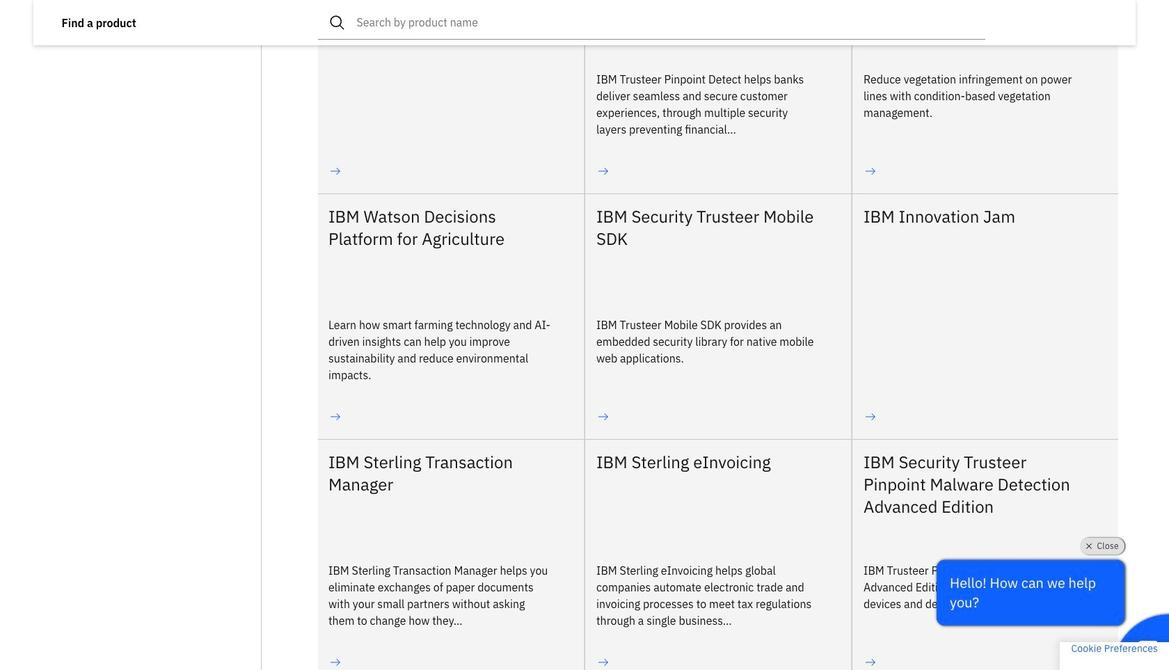 Task type: locate. For each thing, give the bounding box(es) containing it.
[object object] image
[[596, 165, 610, 176], [329, 411, 342, 422], [596, 411, 610, 422], [596, 657, 610, 668], [864, 657, 878, 668]]

test region
[[317, 0, 585, 193], [585, 0, 852, 193], [852, 0, 1119, 193], [317, 193, 585, 439], [585, 193, 852, 439], [852, 193, 1119, 439], [317, 439, 585, 670], [585, 439, 852, 670], [852, 439, 1119, 670]]

open the chat window image
[[1137, 638, 1160, 660], [1137, 638, 1160, 660], [1137, 638, 1160, 660], [1137, 638, 1160, 660]]

[object object] image
[[329, 165, 342, 176], [864, 165, 878, 176], [864, 411, 878, 422], [329, 657, 342, 668]]

open the chat window image
[[1137, 638, 1160, 660]]



Task type: vqa. For each thing, say whether or not it's contained in the screenshot.
Open the chat window image
yes



Task type: describe. For each thing, give the bounding box(es) containing it.
search element
[[318, 6, 985, 39]]

Search text field
[[318, 6, 985, 39]]



